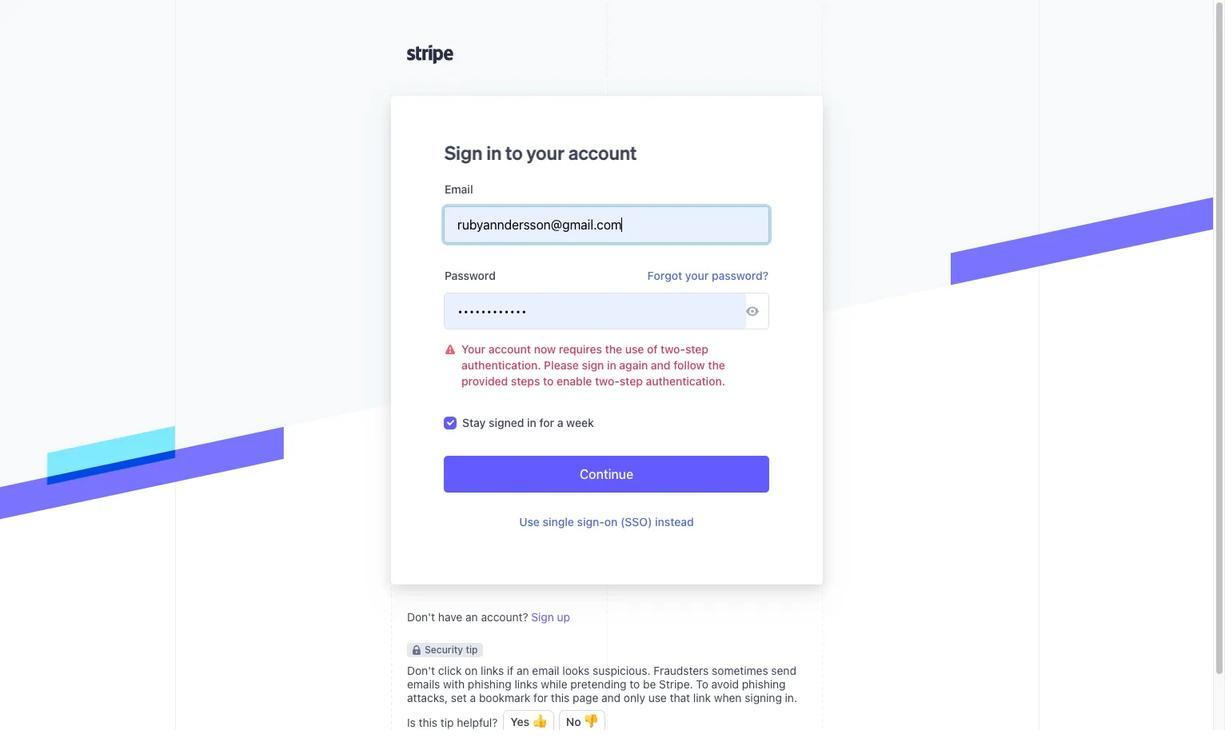 Task type: locate. For each thing, give the bounding box(es) containing it.
0 horizontal spatial and
[[601, 691, 620, 705]]

and inside your account now requires the use of two-step authentication.   please sign in again and follow the provided steps to enable two-step authentication.
[[651, 358, 670, 372]]

2 phishing from the left
[[742, 677, 785, 691]]

no 👎 button
[[559, 711, 605, 730]]

1 vertical spatial a
[[470, 691, 476, 705]]

in inside your account now requires the use of two-step authentication.   please sign in again and follow the provided steps to enable two-step authentication.
[[607, 358, 616, 372]]

this inside don't click on links if an email looks suspicious. fraudsters sometimes send emails with phishing links while pretending to be stripe. to avoid phishing attacks, set a bookmark for this page and only use that link when signing in.
[[551, 691, 569, 705]]

1 don't from the top
[[407, 610, 435, 624]]

account up email email field
[[568, 140, 637, 165]]

on left (sso) on the right bottom
[[604, 515, 617, 529]]

for up 👍
[[533, 691, 548, 705]]

use up again
[[625, 342, 644, 356]]

only
[[623, 691, 645, 705]]

phishing right set
[[467, 677, 511, 691]]

that
[[670, 691, 690, 705]]

1 horizontal spatial account
[[568, 140, 637, 165]]

1 vertical spatial on
[[464, 664, 477, 677]]

forgot your password?
[[647, 269, 768, 282]]

when
[[714, 691, 741, 705]]

sign up "email"
[[444, 140, 482, 165]]

1 horizontal spatial to
[[543, 374, 553, 388]]

in.
[[785, 691, 797, 705]]

this left page
[[551, 691, 569, 705]]

0 vertical spatial to
[[505, 140, 522, 165]]

1 horizontal spatial phishing
[[742, 677, 785, 691]]

1 vertical spatial account
[[488, 342, 531, 356]]

in
[[486, 140, 501, 165], [607, 358, 616, 372], [527, 416, 536, 430]]

forgot your password? link
[[647, 268, 768, 284]]

the right follow
[[708, 358, 725, 372]]

0 vertical spatial account
[[568, 140, 637, 165]]

0 horizontal spatial use
[[625, 342, 644, 356]]

your
[[461, 342, 485, 356]]

2 vertical spatial in
[[527, 416, 536, 430]]

two- down sign
[[595, 374, 619, 388]]

1 horizontal spatial an
[[516, 664, 529, 677]]

0 horizontal spatial account
[[488, 342, 531, 356]]

don't for don't click on links if an email looks suspicious. fraudsters sometimes send emails with phishing links while pretending to be stripe. to avoid phishing attacks, set a bookmark for this page and only use that link when signing in.
[[407, 664, 435, 677]]

0 vertical spatial this
[[551, 691, 569, 705]]

authentication. up 'provided'
[[461, 358, 541, 372]]

don't inside don't click on links if an email looks suspicious. fraudsters sometimes send emails with phishing links while pretending to be stripe. to avoid phishing attacks, set a bookmark for this page and only use that link when signing in.
[[407, 664, 435, 677]]

don't up attacks,
[[407, 664, 435, 677]]

this right is
[[418, 715, 437, 729]]

an right have
[[465, 610, 478, 624]]

account
[[568, 140, 637, 165], [488, 342, 531, 356]]

account inside your account now requires the use of two-step authentication.   please sign in again and follow the provided steps to enable two-step authentication.
[[488, 342, 531, 356]]

0 horizontal spatial an
[[465, 610, 478, 624]]

while
[[541, 677, 567, 691]]

1 horizontal spatial this
[[551, 691, 569, 705]]

password input password field
[[444, 294, 746, 329]]

don't click on links if an email looks suspicious. fraudsters sometimes send emails with phishing links while pretending to be stripe. to avoid phishing attacks, set a bookmark for this page and only use that link when signing in.
[[407, 664, 797, 705]]

continue button
[[444, 457, 768, 492]]

your
[[526, 140, 564, 165], [685, 269, 709, 282]]

use
[[519, 515, 539, 529]]

on
[[604, 515, 617, 529], [464, 664, 477, 677]]

tip
[[465, 644, 478, 656], [440, 715, 454, 729]]

0 vertical spatial and
[[651, 358, 670, 372]]

1 vertical spatial two-
[[595, 374, 619, 388]]

stripe.
[[659, 677, 693, 691]]

0 horizontal spatial a
[[470, 691, 476, 705]]

step down again
[[619, 374, 643, 388]]

1 vertical spatial don't
[[407, 664, 435, 677]]

0 horizontal spatial authentication.
[[461, 358, 541, 372]]

0 vertical spatial tip
[[465, 644, 478, 656]]

use
[[625, 342, 644, 356], [648, 691, 666, 705]]

1 vertical spatial authentication.
[[645, 374, 725, 388]]

if
[[507, 664, 513, 677]]

and left 'only'
[[601, 691, 620, 705]]

stripe image
[[407, 45, 453, 64]]

phishing right when
[[742, 677, 785, 691]]

1 horizontal spatial the
[[708, 358, 725, 372]]

0 horizontal spatial tip
[[440, 715, 454, 729]]

links left if
[[480, 664, 504, 677]]

sign left up
[[531, 610, 554, 624]]

2 horizontal spatial in
[[607, 358, 616, 372]]

two-
[[660, 342, 685, 356], [595, 374, 619, 388]]

an
[[465, 610, 478, 624], [516, 664, 529, 677]]

sometimes
[[712, 664, 768, 677]]

set
[[451, 691, 467, 705]]

links right if
[[514, 677, 538, 691]]

be
[[643, 677, 656, 691]]

forgot
[[647, 269, 682, 282]]

1 vertical spatial to
[[543, 374, 553, 388]]

0 vertical spatial two-
[[660, 342, 685, 356]]

enable
[[556, 374, 592, 388]]

1 vertical spatial for
[[533, 691, 548, 705]]

0 vertical spatial a
[[557, 416, 563, 430]]

authentication. down follow
[[645, 374, 725, 388]]

security tip
[[424, 644, 478, 656]]

page
[[572, 691, 598, 705]]

stay signed in for a week
[[462, 416, 594, 430]]

on inside use single sign-on (sso) instead link
[[604, 515, 617, 529]]

account left now in the left of the page
[[488, 342, 531, 356]]

Email email field
[[444, 207, 768, 242]]

with
[[443, 677, 464, 691]]

account?
[[481, 610, 528, 624]]

1 vertical spatial tip
[[440, 715, 454, 729]]

2 vertical spatial to
[[629, 677, 640, 691]]

and down of
[[651, 358, 670, 372]]

and
[[651, 358, 670, 372], [601, 691, 620, 705]]

attacks,
[[407, 691, 448, 705]]

0 vertical spatial step
[[685, 342, 708, 356]]

0 horizontal spatial sign
[[444, 140, 482, 165]]

phishing
[[467, 677, 511, 691], [742, 677, 785, 691]]

1 horizontal spatial sign
[[531, 610, 554, 624]]

on inside don't click on links if an email looks suspicious. fraudsters sometimes send emails with phishing links while pretending to be stripe. to avoid phishing attacks, set a bookmark for this page and only use that link when signing in.
[[464, 664, 477, 677]]

0 horizontal spatial phishing
[[467, 677, 511, 691]]

this
[[551, 691, 569, 705], [418, 715, 437, 729]]

on right 'click'
[[464, 664, 477, 677]]

👍
[[532, 715, 547, 729]]

0 horizontal spatial your
[[526, 140, 564, 165]]

two- right of
[[660, 342, 685, 356]]

follow
[[673, 358, 705, 372]]

tip right the "security"
[[465, 644, 478, 656]]

1 vertical spatial in
[[607, 358, 616, 372]]

1 horizontal spatial links
[[514, 677, 538, 691]]

the
[[605, 342, 622, 356], [708, 358, 725, 372]]

the up again
[[605, 342, 622, 356]]

to
[[505, 140, 522, 165], [543, 374, 553, 388], [629, 677, 640, 691]]

1 horizontal spatial step
[[685, 342, 708, 356]]

an right if
[[516, 664, 529, 677]]

for left week
[[539, 416, 554, 430]]

authentication.
[[461, 358, 541, 372], [645, 374, 725, 388]]

1 horizontal spatial authentication.
[[645, 374, 725, 388]]

avoid
[[711, 677, 739, 691]]

sign-
[[577, 515, 604, 529]]

2 horizontal spatial to
[[629, 677, 640, 691]]

0 vertical spatial on
[[604, 515, 617, 529]]

0 horizontal spatial in
[[486, 140, 501, 165]]

0 vertical spatial sign
[[444, 140, 482, 165]]

0 horizontal spatial the
[[605, 342, 622, 356]]

1 vertical spatial this
[[418, 715, 437, 729]]

step
[[685, 342, 708, 356], [619, 374, 643, 388]]

0 horizontal spatial this
[[418, 715, 437, 729]]

0 vertical spatial in
[[486, 140, 501, 165]]

no
[[566, 715, 581, 729]]

0 horizontal spatial to
[[505, 140, 522, 165]]

single
[[542, 515, 574, 529]]

please
[[544, 358, 579, 372]]

0 vertical spatial an
[[465, 610, 478, 624]]

0 vertical spatial use
[[625, 342, 644, 356]]

a left week
[[557, 416, 563, 430]]

a
[[557, 416, 563, 430], [470, 691, 476, 705]]

sign
[[444, 140, 482, 165], [531, 610, 554, 624]]

step up follow
[[685, 342, 708, 356]]

is this tip helpful?
[[407, 715, 497, 729]]

1 vertical spatial the
[[708, 358, 725, 372]]

1 horizontal spatial two-
[[660, 342, 685, 356]]

to inside your account now requires the use of two-step authentication.   please sign in again and follow the provided steps to enable two-step authentication.
[[543, 374, 553, 388]]

now
[[534, 342, 556, 356]]

0 horizontal spatial two-
[[595, 374, 619, 388]]

1 vertical spatial and
[[601, 691, 620, 705]]

1 horizontal spatial your
[[685, 269, 709, 282]]

links
[[480, 664, 504, 677], [514, 677, 538, 691]]

a right set
[[470, 691, 476, 705]]

for
[[539, 416, 554, 430], [533, 691, 548, 705]]

0 horizontal spatial on
[[464, 664, 477, 677]]

1 vertical spatial use
[[648, 691, 666, 705]]

1 horizontal spatial on
[[604, 515, 617, 529]]

don't
[[407, 610, 435, 624], [407, 664, 435, 677]]

0 horizontal spatial step
[[619, 374, 643, 388]]

0 vertical spatial your
[[526, 140, 564, 165]]

use left that
[[648, 691, 666, 705]]

email
[[444, 182, 473, 196]]

1 vertical spatial an
[[516, 664, 529, 677]]

1 horizontal spatial use
[[648, 691, 666, 705]]

👎
[[584, 715, 598, 729]]

don't left have
[[407, 610, 435, 624]]

tip down set
[[440, 715, 454, 729]]

0 vertical spatial don't
[[407, 610, 435, 624]]

1 horizontal spatial a
[[557, 416, 563, 430]]

2 don't from the top
[[407, 664, 435, 677]]

up
[[557, 610, 570, 624]]

security
[[424, 644, 463, 656]]

1 horizontal spatial and
[[651, 358, 670, 372]]



Task type: describe. For each thing, give the bounding box(es) containing it.
pretending
[[570, 677, 626, 691]]

of
[[647, 342, 658, 356]]

to
[[696, 677, 708, 691]]

don't for don't have an account? sign up
[[407, 610, 435, 624]]

0 vertical spatial for
[[539, 416, 554, 430]]

have
[[438, 610, 462, 624]]

fraudsters
[[653, 664, 709, 677]]

(sso)
[[620, 515, 652, 529]]

a inside don't click on links if an email looks suspicious. fraudsters sometimes send emails with phishing links while pretending to be stripe. to avoid phishing attacks, set a bookmark for this page and only use that link when signing in.
[[470, 691, 476, 705]]

steps
[[511, 374, 540, 388]]

use single sign-on (sso) instead link
[[519, 514, 694, 530]]

1 horizontal spatial in
[[527, 416, 536, 430]]

use inside don't click on links if an email looks suspicious. fraudsters sometimes send emails with phishing links while pretending to be stripe. to avoid phishing attacks, set a bookmark for this page and only use that link when signing in.
[[648, 691, 666, 705]]

instead
[[655, 515, 694, 529]]

week
[[566, 416, 594, 430]]

helpful?
[[457, 715, 497, 729]]

sign up link
[[531, 610, 570, 624]]

an inside don't click on links if an email looks suspicious. fraudsters sometimes send emails with phishing links while pretending to be stripe. to avoid phishing attacks, set a bookmark for this page and only use that link when signing in.
[[516, 664, 529, 677]]

0 vertical spatial authentication.
[[461, 358, 541, 372]]

yes 👍 button
[[504, 711, 553, 730]]

provided
[[461, 374, 508, 388]]

email
[[532, 664, 559, 677]]

emails
[[407, 677, 440, 691]]

don't have an account? sign up
[[407, 610, 570, 624]]

0 vertical spatial the
[[605, 342, 622, 356]]

stay
[[462, 416, 485, 430]]

1 vertical spatial step
[[619, 374, 643, 388]]

1 horizontal spatial tip
[[465, 644, 478, 656]]

click
[[438, 664, 461, 677]]

again
[[619, 358, 648, 372]]

password?
[[711, 269, 768, 282]]

signing
[[744, 691, 782, 705]]

1 vertical spatial your
[[685, 269, 709, 282]]

send
[[771, 664, 796, 677]]

0 horizontal spatial links
[[480, 664, 504, 677]]

for inside don't click on links if an email looks suspicious. fraudsters sometimes send emails with phishing links while pretending to be stripe. to avoid phishing attacks, set a bookmark for this page and only use that link when signing in.
[[533, 691, 548, 705]]

sign
[[582, 358, 604, 372]]

requires
[[558, 342, 602, 356]]

your account now requires the use of two-step authentication.   please sign in again and follow the provided steps to enable two-step authentication.
[[461, 342, 725, 388]]

suspicious.
[[592, 664, 650, 677]]

and inside don't click on links if an email looks suspicious. fraudsters sometimes send emails with phishing links while pretending to be stripe. to avoid phishing attacks, set a bookmark for this page and only use that link when signing in.
[[601, 691, 620, 705]]

signed
[[488, 416, 524, 430]]

link
[[693, 691, 711, 705]]

bookmark
[[479, 691, 530, 705]]

yes 👍
[[510, 715, 547, 729]]

to inside don't click on links if an email looks suspicious. fraudsters sometimes send emails with phishing links while pretending to be stripe. to avoid phishing attacks, set a bookmark for this page and only use that link when signing in.
[[629, 677, 640, 691]]

use inside your account now requires the use of two-step authentication.   please sign in again and follow the provided steps to enable two-step authentication.
[[625, 342, 644, 356]]

1 vertical spatial sign
[[531, 610, 554, 624]]

use single sign-on (sso) instead
[[519, 515, 694, 529]]

no 👎
[[566, 715, 598, 729]]

continue
[[579, 467, 633, 482]]

is
[[407, 715, 415, 729]]

sign in to your account
[[444, 140, 637, 165]]

password
[[444, 269, 495, 282]]

yes
[[510, 715, 529, 729]]

1 phishing from the left
[[467, 677, 511, 691]]

looks
[[562, 664, 589, 677]]



Task type: vqa. For each thing, say whether or not it's contained in the screenshot.
2nd Recent element
no



